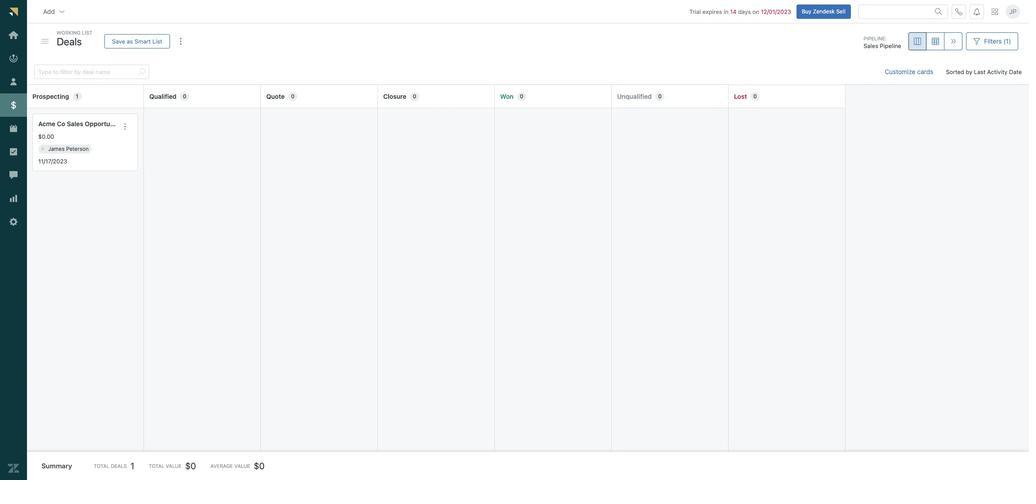 Task type: describe. For each thing, give the bounding box(es) containing it.
overflow vertical fill image
[[177, 38, 184, 45]]

calls image
[[956, 8, 963, 15]]

14
[[730, 8, 737, 15]]

list inside button
[[152, 38, 162, 45]]

working list deals
[[57, 30, 93, 47]]

contacts image
[[41, 147, 45, 151]]

0 for lost
[[754, 93, 757, 100]]

filters
[[984, 37, 1002, 45]]

co
[[57, 120, 65, 128]]

quote
[[266, 93, 285, 100]]

filters (1) button
[[966, 32, 1019, 50]]

buy
[[802, 8, 812, 15]]

zendesk image
[[8, 463, 19, 475]]

deals inside total deals 1
[[111, 464, 127, 470]]

jp
[[1010, 8, 1017, 15]]

pipeline:
[[864, 35, 887, 41]]

1 horizontal spatial search image
[[935, 8, 943, 15]]

in
[[724, 8, 729, 15]]

add button
[[36, 3, 73, 21]]

$0.00
[[38, 133, 54, 140]]

total for $0
[[149, 464, 164, 470]]

cards
[[918, 68, 934, 76]]

0 for quote
[[291, 93, 295, 100]]

list inside working list deals
[[82, 30, 93, 36]]

0 for unqualified
[[658, 93, 662, 100]]

sorted by last activity date
[[946, 68, 1022, 76]]

average
[[210, 464, 233, 470]]

buy zendesk sell
[[802, 8, 846, 15]]

trial
[[690, 8, 701, 15]]

acme co sales opportunity
[[38, 120, 122, 128]]

total deals 1
[[94, 461, 134, 472]]

days
[[738, 8, 751, 15]]

as
[[127, 38, 133, 45]]

pipeline
[[880, 42, 902, 50]]

12/01/2023
[[761, 8, 791, 15]]

11/17/2023
[[38, 158, 67, 165]]

lost
[[734, 93, 747, 100]]

average value $0
[[210, 461, 265, 472]]

value for average value $0
[[234, 464, 250, 470]]

won
[[500, 93, 514, 100]]

save as smart list button
[[104, 34, 170, 49]]

Type to filter by deal name field
[[38, 65, 135, 79]]

trial expires in 14 days on 12/01/2023
[[690, 8, 791, 15]]

prospecting
[[32, 93, 69, 100]]

buy zendesk sell button
[[797, 4, 851, 19]]

0 horizontal spatial sales
[[67, 120, 83, 128]]

acme
[[38, 120, 55, 128]]

date
[[1010, 68, 1022, 76]]

closure
[[383, 93, 407, 100]]

acme co sales opportunity link
[[38, 120, 122, 129]]

last
[[974, 68, 986, 76]]



Task type: locate. For each thing, give the bounding box(es) containing it.
sales right co
[[67, 120, 83, 128]]

1 vertical spatial list
[[152, 38, 162, 45]]

add
[[43, 7, 55, 15]]

2 $0 from the left
[[254, 461, 265, 472]]

qualified
[[149, 93, 177, 100]]

customize
[[885, 68, 916, 76]]

1 horizontal spatial sales
[[864, 42, 879, 50]]

1 horizontal spatial value
[[234, 464, 250, 470]]

3 0 from the left
[[413, 93, 417, 100]]

1 horizontal spatial 1
[[130, 461, 134, 472]]

save
[[112, 38, 125, 45]]

chevron down image
[[58, 8, 66, 15]]

list right smart
[[152, 38, 162, 45]]

$0 right average
[[254, 461, 265, 472]]

0 horizontal spatial value
[[166, 464, 182, 470]]

james
[[48, 146, 65, 152]]

0 horizontal spatial deals
[[57, 35, 82, 47]]

0 horizontal spatial search image
[[138, 68, 145, 76]]

0 horizontal spatial 1
[[76, 93, 79, 100]]

1 value from the left
[[166, 464, 182, 470]]

zendesk products image
[[992, 8, 998, 15]]

2 0 from the left
[[291, 93, 295, 100]]

1 0 from the left
[[183, 93, 186, 100]]

1
[[76, 93, 79, 100], [130, 461, 134, 472]]

1 $0 from the left
[[185, 461, 196, 472]]

working
[[57, 30, 81, 36]]

1 vertical spatial search image
[[138, 68, 145, 76]]

0 right quote
[[291, 93, 295, 100]]

0 horizontal spatial total
[[94, 464, 109, 470]]

save as smart list
[[112, 38, 162, 45]]

0 vertical spatial deals
[[57, 35, 82, 47]]

0 vertical spatial sales
[[864, 42, 879, 50]]

value inside average value $0
[[234, 464, 250, 470]]

unqualified
[[617, 93, 652, 100]]

1 horizontal spatial $0
[[254, 461, 265, 472]]

0 right qualified
[[183, 93, 186, 100]]

search image
[[935, 8, 943, 15], [138, 68, 145, 76]]

list right working
[[82, 30, 93, 36]]

0 for closure
[[413, 93, 417, 100]]

search image down smart
[[138, 68, 145, 76]]

$0
[[185, 461, 196, 472], [254, 461, 265, 472]]

2 value from the left
[[234, 464, 250, 470]]

0
[[183, 93, 186, 100], [291, 93, 295, 100], [413, 93, 417, 100], [520, 93, 524, 100], [658, 93, 662, 100], [754, 93, 757, 100]]

total right total deals 1
[[149, 464, 164, 470]]

zendesk
[[813, 8, 835, 15]]

activity
[[988, 68, 1008, 76]]

1 left total value $0
[[130, 461, 134, 472]]

0 vertical spatial search image
[[935, 8, 943, 15]]

0 right lost
[[754, 93, 757, 100]]

summary
[[41, 463, 72, 471]]

0 vertical spatial list
[[82, 30, 93, 36]]

sales
[[864, 42, 879, 50], [67, 120, 83, 128]]

handler image
[[41, 39, 49, 44]]

search image left calls image
[[935, 8, 943, 15]]

by
[[966, 68, 973, 76]]

peterson
[[66, 146, 89, 152]]

expires
[[703, 8, 722, 15]]

$0 for average value $0
[[254, 461, 265, 472]]

0 vertical spatial 1
[[76, 93, 79, 100]]

bell image
[[974, 8, 981, 15]]

1 vertical spatial 1
[[130, 461, 134, 472]]

0 right won
[[520, 93, 524, 100]]

1 horizontal spatial total
[[149, 464, 164, 470]]

james peterson
[[48, 146, 89, 152]]

pipeline: sales pipeline
[[864, 35, 902, 50]]

customize cards button
[[878, 63, 941, 81]]

1 vertical spatial deals
[[111, 464, 127, 470]]

sales inside "pipeline: sales pipeline"
[[864, 42, 879, 50]]

$0 for total value $0
[[185, 461, 196, 472]]

filters (1)
[[984, 37, 1011, 45]]

0 for qualified
[[183, 93, 186, 100]]

on
[[753, 8, 760, 15]]

0 for won
[[520, 93, 524, 100]]

value for total value $0
[[166, 464, 182, 470]]

(1)
[[1004, 37, 1011, 45]]

0 horizontal spatial $0
[[185, 461, 196, 472]]

0 right unqualified
[[658, 93, 662, 100]]

total inside total value $0
[[149, 464, 164, 470]]

1 total from the left
[[94, 464, 109, 470]]

1 vertical spatial sales
[[67, 120, 83, 128]]

0 right closure
[[413, 93, 417, 100]]

value
[[166, 464, 182, 470], [234, 464, 250, 470]]

jp button
[[1006, 4, 1020, 19]]

total value $0
[[149, 461, 196, 472]]

6 0 from the left
[[754, 93, 757, 100]]

sell
[[837, 8, 846, 15]]

1 horizontal spatial deals
[[111, 464, 127, 470]]

$0 left average
[[185, 461, 196, 472]]

5 0 from the left
[[658, 93, 662, 100]]

2 total from the left
[[149, 464, 164, 470]]

1 down type to filter by deal name field
[[76, 93, 79, 100]]

0 horizontal spatial list
[[82, 30, 93, 36]]

value inside total value $0
[[166, 464, 182, 470]]

1 horizontal spatial list
[[152, 38, 162, 45]]

deals
[[57, 35, 82, 47], [111, 464, 127, 470]]

opportunity
[[85, 120, 122, 128]]

total inside total deals 1
[[94, 464, 109, 470]]

list
[[82, 30, 93, 36], [152, 38, 162, 45]]

total
[[94, 464, 109, 470], [149, 464, 164, 470]]

total for 1
[[94, 464, 109, 470]]

sorted
[[946, 68, 965, 76]]

total right summary
[[94, 464, 109, 470]]

customize cards
[[885, 68, 934, 76]]

deals inside working list deals
[[57, 35, 82, 47]]

4 0 from the left
[[520, 93, 524, 100]]

smart
[[135, 38, 151, 45]]

sales down pipeline:
[[864, 42, 879, 50]]



Task type: vqa. For each thing, say whether or not it's contained in the screenshot.


